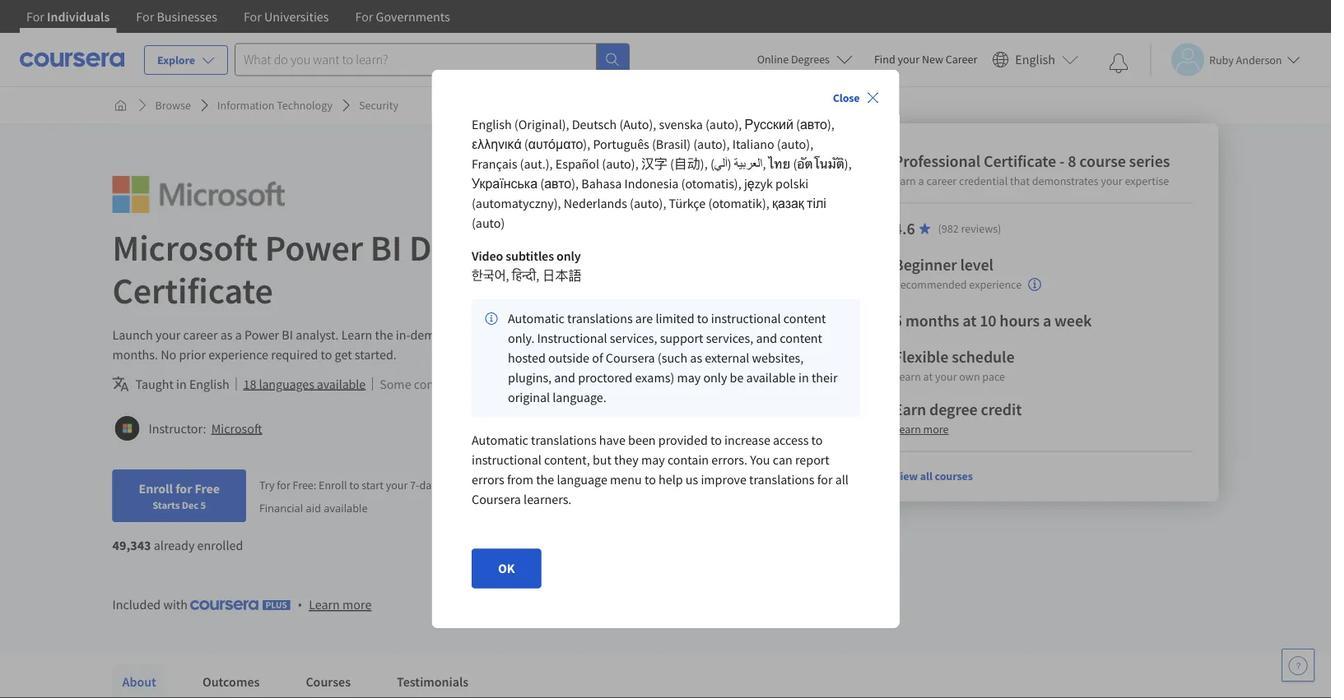 Task type: locate. For each thing, give the bounding box(es) containing it.
0 vertical spatial certificate
[[984, 151, 1056, 172]]

series
[[1129, 151, 1170, 172]]

1 vertical spatial access
[[457, 478, 488, 493]]

0 vertical spatial have
[[653, 327, 680, 343]]

experience inside beginner level recommended experience
[[969, 278, 1022, 293]]

for left universities
[[244, 8, 262, 25]]

available inside automatic translations are limited to instructional content only. instructional services, support services, and content hosted outside of coursera (such as external websites, plugins, and proctored exams) may only be available in their original language.
[[746, 371, 795, 387]]

automatic up only.
[[507, 311, 564, 328]]

for for try for free: enroll to start your 7-day full access free trial
[[277, 478, 290, 493]]

beginner level recommended experience
[[894, 255, 1022, 293]]

the inside launch your career as a power bi analyst. learn the in-demand business intelligence skills that will have you job-ready in less than 5 months. no prior experience required to get started.
[[375, 327, 393, 343]]

dialog containing english (original), deutsch (auto), svenska (auto), русский (авто), ελληνικά (αυτόματο), português (brasil) (auto), italiano (auto), français (aut.), español (auto), 汉字 (自动), العربية (آلي), ไทย (อัตโนมัติ), українська (авто), bahasa indonesia (otomatis), język polski (automatyczny), nederlands (auto), türkçe (otomatik), қазақ тілі (auto)
[[432, 22, 899, 629]]

1 horizontal spatial for
[[277, 478, 290, 493]]

for left governments
[[355, 8, 373, 25]]

automatic translations are limited to instructional content only. instructional services, support services, and content hosted outside of coursera (such as external websites, plugins, and proctored exams) may only be available in their original language. element
[[471, 300, 860, 418]]

day
[[419, 478, 437, 493]]

(авто), up (อัตโนมัติ),
[[796, 117, 834, 133]]

0 vertical spatial learn more link
[[894, 422, 949, 437]]

1 horizontal spatial certificate
[[984, 151, 1056, 172]]

try for free: enroll to start your 7-day full access free trial financial aid available
[[259, 478, 531, 516]]

5 left months
[[894, 311, 902, 331]]

2 vertical spatial content
[[414, 376, 456, 393]]

1 horizontal spatial be
[[729, 371, 743, 387]]

learn up get
[[341, 327, 372, 343]]

browse
[[155, 98, 191, 113]]

only inside automatic translations are limited to instructional content only. instructional services, support services, and content hosted outside of coursera (such as external websites, plugins, and proctored exams) may only be available in their original language.
[[703, 371, 727, 387]]

degree
[[929, 400, 978, 420]]

job-
[[705, 327, 727, 343]]

dialog
[[432, 22, 899, 629]]

0 horizontal spatial have
[[599, 433, 625, 450]]

in left their
[[798, 371, 809, 387]]

credential
[[959, 174, 1008, 189]]

1 horizontal spatial in
[[761, 327, 771, 343]]

1 vertical spatial that
[[606, 327, 628, 343]]

0 horizontal spatial career
[[183, 327, 218, 343]]

0 vertical spatial microsoft
[[112, 225, 258, 270]]

translations up instructional on the top left of page
[[567, 311, 632, 328]]

0 vertical spatial that
[[1010, 174, 1030, 189]]

learn more link right the '•'
[[309, 595, 372, 615]]

automatic inside automatic translations are limited to instructional content only. instructional services, support services, and content hosted outside of coursera (such as external websites, plugins, and proctored exams) may only be available in their original language.
[[507, 311, 564, 328]]

your inside the flexible schedule learn at your own pace
[[935, 370, 957, 384]]

and up 'websites,'
[[756, 331, 777, 347]]

professional certificate - 8 course series earn a career credential that demonstrates your expertise
[[894, 151, 1170, 189]]

(automatyczny),
[[471, 196, 561, 212]]

bi
[[370, 225, 402, 270], [282, 327, 293, 343]]

as right the (such
[[690, 351, 702, 367]]

in inside automatic translations are limited to instructional content only. instructional services, support services, and content hosted outside of coursera (such as external websites, plugins, and proctored exams) may only be available in their original language.
[[798, 371, 809, 387]]

5
[[894, 311, 902, 331], [825, 327, 832, 343], [201, 499, 206, 512]]

have
[[653, 327, 680, 343], [599, 433, 625, 450]]

1 horizontal spatial services,
[[706, 331, 753, 347]]

services, up external
[[706, 331, 753, 347]]

1 vertical spatial english
[[471, 117, 511, 133]]

0 horizontal spatial learn more link
[[309, 595, 372, 615]]

0 horizontal spatial and
[[554, 371, 575, 387]]

1 vertical spatial certificate
[[112, 268, 273, 313]]

have up but
[[599, 433, 625, 450]]

0 vertical spatial as
[[220, 327, 233, 343]]

english inside english (original), deutsch (auto), svenska (auto), русский (авто), ελληνικά (αυτόματο), português (brasil) (auto), italiano (auto), français (aut.), español (auto), 汉字 (自动), العربية (آلي), ไทย (อัตโนมัติ), українська (авто), bahasa indonesia (otomatis), język polski (automatyczny), nederlands (auto), türkçe (otomatik), қазақ тілі (auto)
[[471, 117, 511, 133]]

all right the view
[[920, 469, 933, 484]]

that inside professional certificate - 8 course series earn a career credential that demonstrates your expertise
[[1010, 174, 1030, 189]]

professional down 'türkçe' at the top right of page
[[609, 225, 801, 270]]

(авто),
[[796, 117, 834, 133], [540, 176, 578, 193]]

0 vertical spatial instructional
[[711, 311, 781, 328]]

0 horizontal spatial services,
[[609, 331, 657, 347]]

career
[[926, 174, 957, 189], [183, 327, 218, 343]]

to left start on the bottom
[[349, 478, 359, 493]]

your up no
[[156, 327, 181, 343]]

2 horizontal spatial english
[[1015, 51, 1055, 68]]

0 vertical spatial power
[[265, 225, 363, 270]]

but
[[592, 453, 611, 469]]

services, down are
[[609, 331, 657, 347]]

coursera down will
[[605, 351, 655, 367]]

2 horizontal spatial a
[[1043, 311, 1051, 331]]

beginner
[[894, 255, 957, 275]]

your left own on the bottom of the page
[[935, 370, 957, 384]]

0 horizontal spatial certificate
[[112, 268, 273, 313]]

1 horizontal spatial career
[[926, 174, 957, 189]]

only.
[[507, 331, 534, 347]]

get
[[335, 347, 352, 363]]

1 horizontal spatial only
[[703, 371, 727, 387]]

learn inside the flexible schedule learn at your own pace
[[894, 370, 921, 384]]

close
[[833, 90, 860, 105]]

automatic inside automatic translations have been provided to increase access to instructional content, but they may contain errors. you can report errors from the language menu to help us improve translations for all coursera learners.
[[471, 433, 528, 450]]

us
[[685, 473, 698, 489]]

0 horizontal spatial that
[[606, 327, 628, 343]]

financial aid available button
[[259, 501, 368, 516]]

learn inside the earn degree credit learn more
[[894, 422, 921, 437]]

business
[[459, 327, 507, 343]]

be inside automatic translations are limited to instructional content only. instructional services, support services, and content hosted outside of coursera (such as external websites, plugins, and proctored exams) may only be available in their original language.
[[729, 371, 743, 387]]

0 vertical spatial bi
[[370, 225, 402, 270]]

certificate up prior
[[112, 268, 273, 313]]

instructional
[[711, 311, 781, 328], [471, 453, 541, 469]]

5 right than
[[825, 327, 832, 343]]

العربية
[[734, 157, 762, 173]]

0 horizontal spatial more
[[342, 597, 372, 614]]

instructional inside automatic translations are limited to instructional content only. instructional services, support services, and content hosted outside of coursera (such as external websites, plugins, and proctored exams) may only be available in their original language.
[[711, 311, 781, 328]]

information
[[217, 98, 275, 113]]

access right full
[[457, 478, 488, 493]]

1 vertical spatial earn
[[894, 400, 926, 420]]

0 vertical spatial at
[[963, 311, 977, 331]]

find your new career link
[[866, 49, 986, 70]]

english right 'career'
[[1015, 51, 1055, 68]]

polski
[[775, 176, 808, 193]]

learn down flexible
[[894, 370, 921, 384]]

0 vertical spatial coursera
[[605, 351, 655, 367]]

as
[[220, 327, 233, 343], [690, 351, 702, 367]]

languages
[[259, 376, 314, 393]]

all
[[920, 469, 933, 484], [835, 473, 848, 489]]

coursera down errors
[[471, 492, 521, 509]]

home image
[[114, 99, 127, 112]]

0 horizontal spatial in
[[176, 376, 187, 393]]

2 horizontal spatial for
[[817, 473, 832, 489]]

français
[[471, 157, 517, 173]]

career up prior
[[183, 327, 218, 343]]

for inside enroll for free starts dec 5
[[175, 481, 192, 497]]

4 for from the left
[[355, 8, 373, 25]]

instructional up external
[[711, 311, 781, 328]]

earn left the degree
[[894, 400, 926, 420]]

to up report
[[811, 433, 822, 450]]

0 horizontal spatial english
[[189, 376, 229, 393]]

may left not
[[459, 376, 483, 393]]

been
[[628, 433, 655, 450]]

experience
[[969, 278, 1022, 293], [208, 347, 268, 363]]

0 horizontal spatial only
[[556, 249, 580, 265]]

2 for from the left
[[136, 8, 154, 25]]

power inside launch your career as a power bi analyst. learn the in-demand business intelligence skills that will have you job-ready in less than 5 months. no prior experience required to get started.
[[244, 327, 279, 343]]

0 vertical spatial and
[[756, 331, 777, 347]]

2 vertical spatial english
[[189, 376, 229, 393]]

(auto),
[[619, 117, 656, 133]]

1 services, from the left
[[609, 331, 657, 347]]

for down report
[[817, 473, 832, 489]]

english for english (original), deutsch (auto), svenska (auto), русский (авто), ελληνικά (αυτόματο), português (brasil) (auto), italiano (auto), français (aut.), español (auto), 汉字 (自动), العربية (آلي), ไทย (อัตโนมัติ), українська (авто), bahasa indonesia (otomatis), język polski (automatyczny), nederlands (auto), türkçe (otomatik), қазақ тілі (auto)
[[471, 117, 511, 133]]

available inside button
[[317, 376, 366, 393]]

be down external
[[729, 371, 743, 387]]

1 vertical spatial bi
[[282, 327, 293, 343]]

italiano
[[732, 137, 774, 153]]

1 vertical spatial automatic
[[471, 433, 528, 450]]

have up the (such
[[653, 327, 680, 343]]

enrolled
[[197, 538, 243, 554]]

experience inside launch your career as a power bi analyst. learn the in-demand business intelligence skills that will have you job-ready in less than 5 months. no prior experience required to get started.
[[208, 347, 268, 363]]

hours
[[1000, 311, 1040, 331]]

certificate up "credential"
[[984, 151, 1056, 172]]

months.
[[112, 347, 158, 363]]

help
[[658, 473, 683, 489]]

0 horizontal spatial (авто),
[[540, 176, 578, 193]]

enroll right free:
[[319, 478, 347, 493]]

that right "credential"
[[1010, 174, 1030, 189]]

included with
[[112, 597, 190, 613]]

1 horizontal spatial english
[[471, 117, 511, 133]]

0 vertical spatial professional
[[894, 151, 981, 172]]

0 horizontal spatial access
[[457, 478, 488, 493]]

(otomatis),
[[681, 176, 741, 193]]

may down the (such
[[677, 371, 700, 387]]

0 vertical spatial (авто),
[[796, 117, 834, 133]]

earn inside the earn degree credit learn more
[[894, 400, 926, 420]]

to left get
[[321, 347, 332, 363]]

0 horizontal spatial enroll
[[139, 481, 173, 497]]

49,343
[[112, 538, 151, 554]]

10
[[980, 311, 996, 331]]

english inside english button
[[1015, 51, 1055, 68]]

at down flexible
[[923, 370, 933, 384]]

1 horizontal spatial have
[[653, 327, 680, 343]]

be right not
[[507, 376, 520, 393]]

in
[[761, 327, 771, 343], [798, 371, 809, 387], [176, 376, 187, 393]]

bi inside launch your career as a power bi analyst. learn the in-demand business intelligence skills that will have you job-ready in less than 5 months. no prior experience required to get started.
[[282, 327, 293, 343]]

your left 7-
[[386, 478, 408, 493]]

0 horizontal spatial be
[[507, 376, 520, 393]]

for inside automatic translations have been provided to increase access to instructional content, but they may contain errors. you can report errors from the language menu to help us improve translations for all coursera learners.
[[817, 473, 832, 489]]

that left will
[[606, 327, 628, 343]]

hosted
[[507, 351, 545, 367]]

1 vertical spatial only
[[703, 371, 727, 387]]

0 horizontal spatial all
[[835, 473, 848, 489]]

your right the find
[[898, 52, 920, 67]]

all inside automatic translations have been provided to increase access to instructional content, but they may contain errors. you can report errors from the language menu to help us improve translations for all coursera learners.
[[835, 473, 848, 489]]

for left individuals
[[26, 8, 44, 25]]

translations down the "can"
[[749, 473, 814, 489]]

started.
[[355, 347, 397, 363]]

0 vertical spatial career
[[926, 174, 957, 189]]

financial
[[259, 501, 303, 516]]

-
[[1059, 151, 1065, 172]]

proctored
[[578, 371, 632, 387]]

earn up 4.6
[[894, 174, 916, 189]]

bi up the required
[[282, 327, 293, 343]]

errors.
[[711, 453, 747, 469]]

more right the '•'
[[342, 597, 372, 614]]

security link
[[352, 91, 405, 120]]

for up dec
[[175, 481, 192, 497]]

0 horizontal spatial a
[[235, 327, 242, 343]]

the left 'in-'
[[375, 327, 393, 343]]

increase
[[724, 433, 770, 450]]

outcomes
[[202, 675, 260, 691]]

credit
[[981, 400, 1022, 420]]

english down prior
[[189, 376, 229, 393]]

free
[[195, 481, 220, 497]]

(such
[[657, 351, 687, 367]]

more inside the earn degree credit learn more
[[923, 422, 949, 437]]

0 horizontal spatial at
[[923, 370, 933, 384]]

view all courses link
[[894, 469, 973, 484]]

power
[[265, 225, 363, 270], [244, 327, 279, 343]]

1 vertical spatial translations
[[531, 433, 596, 450]]

1 horizontal spatial at
[[963, 311, 977, 331]]

for for universities
[[244, 8, 262, 25]]

0 horizontal spatial as
[[220, 327, 233, 343]]

0 vertical spatial access
[[773, 433, 808, 450]]

1 vertical spatial coursera
[[471, 492, 521, 509]]

microsoft image
[[112, 176, 285, 213], [115, 417, 140, 441]]

0 horizontal spatial for
[[175, 481, 192, 497]]

your inside find your new career link
[[898, 52, 920, 67]]

video
[[471, 249, 503, 265]]

as up taught in english
[[220, 327, 233, 343]]

1 for from the left
[[26, 8, 44, 25]]

None search field
[[235, 43, 630, 76]]

1 horizontal spatial all
[[920, 469, 933, 484]]

5 right dec
[[201, 499, 206, 512]]

1 earn from the top
[[894, 174, 916, 189]]

translations up "content,"
[[531, 433, 596, 450]]

1 vertical spatial at
[[923, 370, 933, 384]]

learn inside launch your career as a power bi analyst. learn the in-demand business intelligence skills that will have you job-ready in less than 5 months. no prior experience required to get started.
[[341, 327, 372, 343]]

to right limited
[[697, 311, 708, 328]]

websites,
[[752, 351, 803, 367]]

1 vertical spatial professional
[[609, 225, 801, 270]]

only up 日本語
[[556, 249, 580, 265]]

available down 'websites,'
[[746, 371, 795, 387]]

english button
[[986, 33, 1085, 86]]

1 horizontal spatial 5
[[825, 327, 832, 343]]

(aut.),
[[520, 157, 552, 173]]

view
[[894, 469, 918, 484]]

1 horizontal spatial coursera
[[605, 351, 655, 367]]

automatic
[[507, 311, 564, 328], [471, 433, 528, 450]]

plugins,
[[507, 371, 551, 387]]

0 vertical spatial english
[[1015, 51, 1055, 68]]

for businesses
[[136, 8, 217, 25]]

experience down level
[[969, 278, 1022, 293]]

english up ελληνικά
[[471, 117, 511, 133]]

experience up 18
[[208, 347, 268, 363]]

0 horizontal spatial may
[[459, 376, 483, 393]]

a inside launch your career as a power bi analyst. learn the in-demand business intelligence skills that will have you job-ready in less than 5 months. no prior experience required to get started.
[[235, 327, 242, 343]]

enroll up starts
[[139, 481, 173, 497]]

outside
[[548, 351, 589, 367]]

0 horizontal spatial 5
[[201, 499, 206, 512]]

security
[[359, 98, 398, 113]]

professional up "credential"
[[894, 151, 981, 172]]

english for english
[[1015, 51, 1055, 68]]

flexible
[[894, 347, 949, 368]]

in right taught
[[176, 376, 187, 393]]

video subtitles only 한국어, हिन्दी, 日本語
[[471, 249, 581, 285]]

microsoft inside microsoft power bi data analyst professional certificate
[[112, 225, 258, 270]]

show notifications image
[[1109, 54, 1129, 73]]

0 horizontal spatial instructional
[[471, 453, 541, 469]]

for inside the try for free: enroll to start your 7-day full access free trial financial aid available
[[277, 478, 290, 493]]

1 horizontal spatial bi
[[370, 225, 402, 270]]

translations inside automatic translations are limited to instructional content only. instructional services, support services, and content hosted outside of coursera (such as external websites, plugins, and proctored exams) may only be available in their original language.
[[567, 311, 632, 328]]

learn up the view
[[894, 422, 921, 437]]

learn more link
[[894, 422, 949, 437], [309, 595, 372, 615]]

analyst
[[488, 225, 602, 270]]

content
[[783, 311, 826, 328], [779, 331, 822, 347], [414, 376, 456, 393]]

0 vertical spatial only
[[556, 249, 580, 265]]

0 vertical spatial earn
[[894, 174, 916, 189]]

your
[[898, 52, 920, 67], [1101, 174, 1123, 189], [156, 327, 181, 343], [935, 370, 957, 384], [386, 478, 408, 493]]

to inside launch your career as a power bi analyst. learn the in-demand business intelligence skills that will have you job-ready in less than 5 months. no prior experience required to get started.
[[321, 347, 332, 363]]

learn more link down the degree
[[894, 422, 949, 437]]

bi inside microsoft power bi data analyst professional certificate
[[370, 225, 402, 270]]

0 vertical spatial more
[[923, 422, 949, 437]]

1 horizontal spatial may
[[641, 453, 664, 469]]

professional inside microsoft power bi data analyst professional certificate
[[609, 225, 801, 270]]

(auto), up ไทย
[[777, 137, 813, 153]]

1 horizontal spatial instructional
[[711, 311, 781, 328]]

less
[[774, 327, 795, 343]]

1 vertical spatial instructional
[[471, 453, 541, 469]]

all left the view
[[835, 473, 848, 489]]

your down course
[[1101, 174, 1123, 189]]

2 services, from the left
[[706, 331, 753, 347]]

for left businesses
[[136, 8, 154, 25]]

your inside professional certificate - 8 course series earn a career credential that demonstrates your expertise
[[1101, 174, 1123, 189]]

their
[[811, 371, 837, 387]]

(авто), down español
[[540, 176, 578, 193]]

may
[[677, 371, 700, 387], [459, 376, 483, 393], [641, 453, 664, 469]]

a
[[918, 174, 924, 189], [1043, 311, 1051, 331], [235, 327, 242, 343]]

access up the "can"
[[773, 433, 808, 450]]

1 vertical spatial have
[[599, 433, 625, 450]]

at left 10
[[963, 311, 977, 331]]

only down external
[[703, 371, 727, 387]]

earn inside professional certificate - 8 course series earn a career credential that demonstrates your expertise
[[894, 174, 916, 189]]

try
[[259, 478, 275, 493]]

1 vertical spatial the
[[536, 473, 554, 489]]

5 inside enroll for free starts dec 5
[[201, 499, 206, 512]]

data
[[409, 225, 481, 270]]

0 horizontal spatial experience
[[208, 347, 268, 363]]

0 horizontal spatial the
[[375, 327, 393, 343]]

instructional
[[537, 331, 607, 347]]

2 earn from the top
[[894, 400, 926, 420]]

career inside launch your career as a power bi analyst. learn the in-demand business intelligence skills that will have you job-ready in less than 5 months. no prior experience required to get started.
[[183, 327, 218, 343]]

in inside launch your career as a power bi analyst. learn the in-demand business intelligence skills that will have you job-ready in less than 5 months. no prior experience required to get started.
[[761, 327, 771, 343]]

learn right the '•'
[[309, 597, 340, 614]]

as inside automatic translations are limited to instructional content only. instructional services, support services, and content hosted outside of coursera (such as external websites, plugins, and proctored exams) may only be available in their original language.
[[690, 351, 702, 367]]

may inside automatic translations have been provided to increase access to instructional content, but they may contain errors. you can report errors from the language menu to help us improve translations for all coursera learners.
[[641, 453, 664, 469]]

1 vertical spatial experience
[[208, 347, 268, 363]]

microsoft
[[112, 225, 258, 270], [211, 421, 262, 437]]

enroll inside enroll for free starts dec 5
[[139, 481, 173, 497]]

1 horizontal spatial a
[[918, 174, 924, 189]]

and down outside
[[554, 371, 575, 387]]

more down the degree
[[923, 422, 949, 437]]

english
[[1015, 51, 1055, 68], [471, 117, 511, 133], [189, 376, 229, 393]]

instructional up from
[[471, 453, 541, 469]]

0 horizontal spatial professional
[[609, 225, 801, 270]]

bi left data at left
[[370, 225, 402, 270]]

2 horizontal spatial in
[[798, 371, 809, 387]]

for for individuals
[[26, 8, 44, 25]]

0 vertical spatial automatic
[[507, 311, 564, 328]]

3 for from the left
[[244, 8, 262, 25]]

for right "try"
[[277, 478, 290, 493]]

1 vertical spatial learn more link
[[309, 595, 372, 615]]

1 vertical spatial career
[[183, 327, 218, 343]]

the
[[375, 327, 393, 343], [536, 473, 554, 489]]

english (original), deutsch (auto), svenska (auto), русский (авто), ελληνικά (αυτόματο), português (brasil) (auto), italiano (auto), français (aut.), español (auto), 汉字 (自动), العربية (آلي), ไทย (อัตโนมัติ), українська (авто), bahasa indonesia (otomatis), język polski (automatyczny), nederlands (auto), türkçe (otomatik), қазақ тілі (auto)
[[471, 117, 851, 232]]

microsoft image for instructor:
[[115, 417, 140, 441]]

in left less
[[761, 327, 771, 343]]

1 horizontal spatial access
[[773, 433, 808, 450]]

0 vertical spatial microsoft image
[[112, 176, 285, 213]]

0 vertical spatial translations
[[567, 311, 632, 328]]

available down get
[[317, 376, 366, 393]]

1 horizontal spatial enroll
[[319, 478, 347, 493]]

the up learners.
[[536, 473, 554, 489]]

0 horizontal spatial bi
[[282, 327, 293, 343]]

view all courses
[[894, 469, 973, 484]]

career left "credential"
[[926, 174, 957, 189]]

available right aid
[[324, 501, 368, 516]]

1 horizontal spatial that
[[1010, 174, 1030, 189]]

automatic up errors
[[471, 433, 528, 450]]

may down been
[[641, 453, 664, 469]]

português
[[593, 137, 649, 153]]



Task type: describe. For each thing, give the bounding box(es) containing it.
(auto)
[[471, 216, 504, 232]]

menu
[[610, 473, 641, 489]]

(อัตโนมัติ),
[[793, 157, 851, 173]]

deutsch
[[572, 117, 616, 133]]

1 horizontal spatial (авто),
[[796, 117, 834, 133]]

(auto), down indonesia
[[629, 196, 666, 212]]

outcomes link
[[193, 665, 270, 699]]

automatic for automatic translations have been provided to increase access to instructional content, but they may contain errors. you can report errors from the language menu to help us improve translations for all coursera learners.
[[471, 433, 528, 450]]

close button
[[826, 83, 886, 113]]

(otomatik),
[[708, 196, 769, 212]]

expertise
[[1125, 174, 1169, 189]]

level
[[960, 255, 993, 275]]

information technology
[[217, 98, 333, 113]]

to left help
[[644, 473, 656, 489]]

• learn more
[[297, 596, 372, 614]]

provided
[[658, 433, 707, 450]]

日本語
[[542, 268, 581, 285]]

ok
[[498, 562, 515, 578]]

49,343 already enrolled
[[112, 538, 243, 554]]

5 inside launch your career as a power bi analyst. learn the in-demand business intelligence skills that will have you job-ready in less than 5 months. no prior experience required to get started.
[[825, 327, 832, 343]]

more inside the • learn more
[[342, 597, 372, 614]]

microsoft image for microsoft power bi data analyst professional certificate
[[112, 176, 285, 213]]

(982 reviews)
[[938, 221, 1001, 236]]

universities
[[264, 8, 329, 25]]

analyst.
[[296, 327, 339, 343]]

automatic for automatic translations are limited to instructional content only. instructional services, support services, and content hosted outside of coursera (such as external websites, plugins, and proctored exams) may only be available in their original language.
[[507, 311, 564, 328]]

access inside the try for free: enroll to start your 7-day full access free trial financial aid available
[[457, 478, 488, 493]]

career inside professional certificate - 8 course series earn a career credential that demonstrates your expertise
[[926, 174, 957, 189]]

professional inside professional certificate - 8 course series earn a career credential that demonstrates your expertise
[[894, 151, 981, 172]]

that inside launch your career as a power bi analyst. learn the in-demand business intelligence skills that will have you job-ready in less than 5 months. no prior experience required to get started.
[[606, 327, 628, 343]]

for for enroll for free
[[175, 481, 192, 497]]

your inside the try for free: enroll to start your 7-day full access free trial financial aid available
[[386, 478, 408, 493]]

ελληνικά
[[471, 137, 521, 153]]

content,
[[544, 453, 590, 469]]

trial
[[512, 478, 531, 493]]

to inside the try for free: enroll to start your 7-day full access free trial financial aid available
[[349, 478, 359, 493]]

your inside launch your career as a power bi analyst. learn the in-demand business intelligence skills that will have you job-ready in less than 5 months. no prior experience required to get started.
[[156, 327, 181, 343]]

information technology link
[[211, 91, 339, 120]]

microsoft power bi data analyst professional certificate
[[112, 225, 801, 313]]

exams)
[[635, 371, 674, 387]]

coursera inside automatic translations are limited to instructional content only. instructional services, support services, and content hosted outside of coursera (such as external websites, plugins, and proctored exams) may only be available in their original language.
[[605, 351, 655, 367]]

1 vertical spatial and
[[554, 371, 575, 387]]

you
[[682, 327, 703, 343]]

automatic translations are limited to instructional content only. instructional services, support services, and content hosted outside of coursera (such as external websites, plugins, and proctored exams) may only be available in their original language.
[[507, 311, 837, 407]]

7-
[[410, 478, 419, 493]]

learn more link for learn
[[309, 595, 372, 615]]

(auto), down the português
[[602, 157, 638, 173]]

for governments
[[355, 8, 450, 25]]

(original),
[[514, 117, 569, 133]]

2 horizontal spatial 5
[[894, 311, 902, 331]]

governments
[[376, 8, 450, 25]]

starts
[[152, 499, 180, 512]]

(自动),
[[670, 157, 707, 173]]

한국어,
[[471, 268, 509, 285]]

businesses
[[157, 8, 217, 25]]

türkçe
[[668, 196, 705, 212]]

indonesia
[[624, 176, 678, 193]]

recommended
[[894, 278, 967, 293]]

(auto), up (自动),
[[693, 137, 729, 153]]

coursera inside automatic translations have been provided to increase access to instructional content, but they may contain errors. you can report errors from the language menu to help us improve translations for all coursera learners.
[[471, 492, 521, 509]]

тілі
[[806, 196, 826, 212]]

launch your career as a power bi analyst. learn the in-demand business intelligence skills that will have you job-ready in less than 5 months. no prior experience required to get started.
[[112, 327, 832, 363]]

to inside automatic translations are limited to instructional content only. instructional services, support services, and content hosted outside of coursera (such as external websites, plugins, and proctored exams) may only be available in their original language.
[[697, 311, 708, 328]]

have inside launch your career as a power bi analyst. learn the in-demand business intelligence skills that will have you job-ready in less than 5 months. no prior experience required to get started.
[[653, 327, 680, 343]]

months
[[905, 311, 959, 331]]

schedule
[[952, 347, 1015, 368]]

0 vertical spatial content
[[783, 311, 826, 328]]

enroll inside the try for free: enroll to start your 7-day full access free trial financial aid available
[[319, 478, 347, 493]]

own
[[959, 370, 980, 384]]

translations for instructional
[[531, 433, 596, 450]]

español
[[555, 157, 599, 173]]

intelligence
[[510, 327, 573, 343]]

courses
[[306, 675, 351, 691]]

learn more link for degree
[[894, 422, 949, 437]]

as inside launch your career as a power bi analyst. learn the in-demand business intelligence skills that will have you job-ready in less than 5 months. no prior experience required to get started.
[[220, 327, 233, 343]]

(آلي),
[[710, 157, 765, 173]]

translated
[[523, 376, 579, 393]]

coursera image
[[20, 46, 124, 73]]

русский
[[744, 117, 793, 133]]

(αυτόματο),
[[524, 137, 590, 153]]

only inside video subtitles only 한국어, हिन्दी, 日本語
[[556, 249, 580, 265]]

find
[[874, 52, 895, 67]]

have inside automatic translations have been provided to increase access to instructional content, but they may contain errors. you can report errors from the language menu to help us improve translations for all coursera learners.
[[599, 433, 625, 450]]

a inside professional certificate - 8 course series earn a career credential that demonstrates your expertise
[[918, 174, 924, 189]]

instructional inside automatic translations have been provided to increase access to instructional content, but they may contain errors. you can report errors from the language menu to help us improve translations for all coursera learners.
[[471, 453, 541, 469]]

help center image
[[1288, 656, 1308, 676]]

you
[[750, 453, 770, 469]]

testimonials
[[397, 675, 469, 691]]

certificate inside microsoft power bi data analyst professional certificate
[[112, 268, 273, 313]]

prior
[[179, 347, 206, 363]]

they
[[614, 453, 638, 469]]

certificate inside professional certificate - 8 course series earn a career credential that demonstrates your expertise
[[984, 151, 1056, 172]]

1 vertical spatial microsoft
[[211, 421, 262, 437]]

nederlands
[[563, 196, 627, 212]]

(brasil)
[[652, 137, 690, 153]]

for for businesses
[[136, 8, 154, 25]]

power inside microsoft power bi data analyst professional certificate
[[265, 225, 363, 270]]

translations for services,
[[567, 311, 632, 328]]

pace
[[982, 370, 1005, 384]]

demonstrates
[[1032, 174, 1098, 189]]

ok button
[[471, 550, 541, 590]]

for individuals
[[26, 8, 110, 25]]

1 vertical spatial content
[[779, 331, 822, 347]]

at inside the flexible schedule learn at your own pace
[[923, 370, 933, 384]]

language
[[556, 473, 607, 489]]

courses
[[935, 469, 973, 484]]

banner navigation
[[13, 0, 463, 33]]

learn inside the • learn more
[[309, 597, 340, 614]]

access inside automatic translations have been provided to increase access to instructional content, but they may contain errors. you can report errors from the language menu to help us improve translations for all coursera learners.
[[773, 433, 808, 450]]

1 vertical spatial (авто),
[[540, 176, 578, 193]]

career
[[946, 52, 977, 67]]

2 vertical spatial translations
[[749, 473, 814, 489]]

free:
[[293, 478, 316, 493]]

from
[[507, 473, 533, 489]]

learners.
[[523, 492, 571, 509]]

reviews)
[[961, 221, 1001, 236]]

launch
[[112, 327, 153, 343]]

1 horizontal spatial and
[[756, 331, 777, 347]]

8
[[1068, 151, 1076, 172]]

new
[[922, 52, 943, 67]]

enroll for free starts dec 5
[[139, 481, 220, 512]]

may inside automatic translations are limited to instructional content only. instructional services, support services, and content hosted outside of coursera (such as external websites, plugins, and proctored exams) may only be available in their original language.
[[677, 371, 700, 387]]

5 months at 10 hours a week
[[894, 311, 1092, 331]]

bahasa
[[581, 176, 621, 193]]

(auto), up italiano
[[705, 117, 742, 133]]

automatic translations have been provided to increase access to instructional content, but they may contain errors. you can report errors from the language menu to help us improve translations for all coursera learners.
[[471, 433, 848, 509]]

available inside the try for free: enroll to start your 7-day full access free trial financial aid available
[[324, 501, 368, 516]]

about
[[122, 675, 156, 691]]

coursera plus image
[[190, 601, 291, 611]]

the inside automatic translations have been provided to increase access to instructional content, but they may contain errors. you can report errors from the language menu to help us improve translations for all coursera learners.
[[536, 473, 554, 489]]

for for governments
[[355, 8, 373, 25]]

ready
[[727, 327, 758, 343]]

to up errors.
[[710, 433, 721, 450]]

earn degree credit learn more
[[894, 400, 1022, 437]]



Task type: vqa. For each thing, say whether or not it's contained in the screenshot.
University of Michigan image
no



